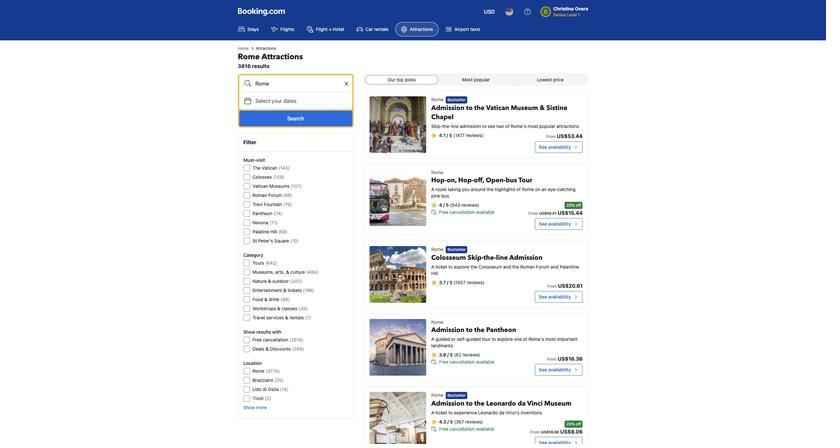 Task type: locate. For each thing, give the bounding box(es) containing it.
rome's inside 'admission to the vatican museum & sistine chapel skip-the-line admission to see two of rome's most popular attractions'
[[511, 124, 527, 129]]

1 see from the top
[[539, 144, 548, 150]]

with
[[273, 330, 282, 335]]

1 vertical spatial forum
[[537, 264, 550, 270]]

availability down from us$20.61
[[549, 294, 572, 300]]

1 vertical spatial free cancellation available
[[440, 360, 495, 365]]

airport taxis
[[455, 26, 481, 32]]

0 vertical spatial of
[[506, 124, 510, 129]]

a inside colosseum skip-the-line admission a ticket to explore the colosseum and the roman forum and palantine hill
[[432, 264, 435, 270]]

cancellation down 4 / 5 (543 reviews)
[[450, 210, 475, 215]]

+
[[329, 26, 332, 32]]

see availability down from us$16.36
[[539, 367, 572, 373]]

popular right "most"
[[474, 77, 490, 82]]

1 horizontal spatial skip-
[[468, 254, 484, 262]]

da
[[518, 400, 526, 409], [500, 410, 505, 416]]

2 ticket from the top
[[436, 410, 448, 416]]

from inside from us$53.44
[[547, 134, 556, 139]]

0 horizontal spatial roman
[[253, 193, 267, 198]]

free cancellation available down 3.8 / 5 (62 reviews)
[[440, 360, 495, 365]]

colosseum up 3.7
[[432, 254, 466, 262]]

reviews)
[[466, 133, 484, 138], [462, 202, 480, 208], [467, 280, 485, 286], [463, 352, 481, 358], [466, 420, 483, 425]]

vatican up colosseo (129) at the top left
[[262, 165, 278, 171]]

(384)
[[292, 346, 304, 352]]

the- inside colosseum skip-the-line admission a ticket to explore the colosseum and the roman forum and palantine hill
[[484, 254, 497, 262]]

0 horizontal spatial da
[[500, 410, 505, 416]]

us$16.36
[[558, 356, 583, 362]]

5 right 4
[[446, 202, 449, 208]]

2 vertical spatial of
[[524, 337, 528, 342]]

inventions
[[521, 410, 543, 416]]

rome (3774)
[[253, 369, 280, 374]]

4 availability from the top
[[549, 367, 572, 373]]

0 horizontal spatial explore
[[454, 264, 470, 270]]

see availability for admission to the vatican museum & sistine chapel
[[539, 144, 572, 150]]

1 horizontal spatial explore
[[498, 337, 513, 342]]

2 free cancellation available from the top
[[440, 360, 495, 365]]

0 vertical spatial results
[[252, 63, 270, 69]]

0 horizontal spatial rentals
[[290, 315, 304, 321]]

most
[[463, 77, 473, 82]]

pantheon up navona
[[253, 211, 273, 216]]

0 horizontal spatial most
[[528, 124, 539, 129]]

& left tickets
[[284, 288, 287, 293]]

attractions inside rome attractions 3816 results
[[262, 51, 303, 62]]

hill
[[271, 229, 277, 235], [432, 271, 438, 277]]

leonardo
[[487, 400, 517, 409], [479, 410, 498, 416]]

hotel
[[333, 26, 344, 32]]

1 vertical spatial attractions
[[256, 46, 276, 51]]

3.8
[[440, 352, 447, 358]]

rome inside rome admission to the pantheon a guided or self-guided tour to explore one of rome's most important landmarks
[[432, 320, 444, 325]]

explore
[[454, 264, 470, 270], [498, 337, 513, 342]]

0 vertical spatial hill
[[271, 229, 277, 235]]

admission inside colosseum skip-the-line admission a ticket to explore the colosseum and the roman forum and palantine hill
[[510, 254, 543, 262]]

rentals down (39)
[[290, 315, 304, 321]]

taking
[[448, 187, 461, 192]]

20%
[[567, 203, 575, 208], [567, 422, 575, 427]]

(39)
[[299, 306, 308, 312]]

to up '3.7 / 5 (1557 reviews)'
[[449, 264, 453, 270]]

to
[[467, 104, 473, 113], [483, 124, 487, 129], [449, 264, 453, 270], [467, 326, 473, 335], [492, 337, 497, 342], [467, 400, 473, 409], [449, 410, 453, 416]]

0 vertical spatial museum
[[511, 104, 539, 113]]

to left see
[[483, 124, 487, 129]]

available down 4.3 / 5 (367 reviews)
[[477, 427, 495, 432]]

3.8 / 5 (62 reviews)
[[440, 352, 481, 358]]

availability down from us$16.36
[[549, 367, 572, 373]]

2 see availability from the top
[[539, 221, 572, 227]]

1 vertical spatial of
[[517, 187, 521, 192]]

travel services & rentals (7)
[[253, 315, 311, 321]]

1 free cancellation available from the top
[[440, 210, 495, 215]]

from left "us$19.31"
[[529, 211, 538, 216]]

20% inside 20% off from us$10.08 us$8.06
[[567, 422, 575, 427]]

navona (71)
[[253, 220, 278, 226]]

bestseller for to
[[448, 247, 466, 252]]

1 available from the top
[[477, 210, 495, 215]]

2 available from the top
[[477, 360, 495, 365]]

of inside 'admission to the vatican museum & sistine chapel skip-the-line admission to see two of rome's most popular attractions'
[[506, 124, 510, 129]]

from left us$16.36 at the right bottom of the page
[[548, 357, 557, 362]]

bus up highlights
[[506, 176, 518, 185]]

0 vertical spatial bus
[[506, 176, 518, 185]]

0 vertical spatial available
[[477, 210, 495, 215]]

rome
[[238, 51, 260, 62], [432, 97, 444, 102], [432, 170, 444, 175], [522, 187, 534, 192], [432, 247, 444, 252], [432, 320, 444, 325], [253, 369, 265, 374], [432, 393, 444, 398]]

3816
[[238, 63, 251, 69]]

see availability down "us$19.31"
[[539, 221, 572, 227]]

5 left (367
[[450, 420, 453, 425]]

(98) up (75)
[[283, 193, 292, 198]]

from inside from us$16.36
[[548, 357, 557, 362]]

tours
[[253, 260, 264, 266]]

1 horizontal spatial rome's
[[529, 337, 545, 342]]

cancellation down with
[[263, 337, 289, 343]]

1 horizontal spatial colosseum
[[479, 264, 502, 270]]

see availability down from us$53.44
[[539, 144, 572, 150]]

a inside admission to the leonardo da vinci museum a ticket to experience leonardo da vinci's inventions
[[432, 410, 435, 416]]

3 see availability from the top
[[539, 294, 572, 300]]

0 horizontal spatial colosseum
[[432, 254, 466, 262]]

show left more on the left of page
[[244, 405, 255, 411]]

20% up us$8.06
[[567, 422, 575, 427]]

free down 4
[[440, 210, 449, 215]]

1 vertical spatial museum
[[545, 400, 572, 409]]

most popular
[[463, 77, 490, 82]]

from inside from us$20.61
[[548, 284, 557, 289]]

free cancellation available down 4.3 / 5 (367 reviews)
[[440, 427, 495, 432]]

line inside colosseum skip-the-line admission a ticket to explore the colosseum and the roman forum and palantine hill
[[497, 254, 508, 262]]

0 vertical spatial explore
[[454, 264, 470, 270]]

palatine
[[253, 229, 269, 235]]

cancellation down 4.3 / 5 (367 reviews)
[[450, 427, 475, 432]]

(25)
[[275, 378, 284, 383]]

1 horizontal spatial da
[[518, 400, 526, 409]]

3 availability from the top
[[549, 294, 572, 300]]

see availability for colosseum skip-the-line admission
[[539, 294, 572, 300]]

0 vertical spatial 20%
[[567, 203, 575, 208]]

cancellation down 3.8 / 5 (62 reviews)
[[450, 360, 475, 365]]

20% up the us$15.44
[[567, 203, 575, 208]]

booking.com image
[[238, 8, 285, 16]]

to up admission
[[467, 104, 473, 113]]

2 vertical spatial free cancellation available
[[440, 427, 495, 432]]

3 free cancellation available from the top
[[440, 427, 495, 432]]

/ for to
[[448, 420, 449, 425]]

0 vertical spatial colosseum
[[432, 254, 466, 262]]

explore up '3.7 / 5 (1557 reviews)'
[[454, 264, 470, 270]]

museum left sistine
[[511, 104, 539, 113]]

20% for admission to the leonardo da vinci museum
[[567, 422, 575, 427]]

free cancellation available for the
[[440, 427, 495, 432]]

admission to the vatican museum & sistine chapel skip-the-line admission to see two of rome's most popular attractions
[[432, 104, 580, 129]]

0 vertical spatial rome's
[[511, 124, 527, 129]]

the
[[253, 165, 261, 171]]

vatican
[[487, 104, 510, 113], [262, 165, 278, 171], [253, 184, 268, 189]]

bus down route
[[442, 193, 450, 199]]

0 vertical spatial pantheon
[[253, 211, 273, 216]]

0 horizontal spatial the-
[[443, 124, 452, 129]]

1 vertical spatial leonardo
[[479, 410, 498, 416]]

guided
[[436, 337, 450, 342], [467, 337, 481, 342]]

airport
[[455, 26, 470, 32]]

2 hop- from the left
[[459, 176, 474, 185]]

0 horizontal spatial skip-
[[432, 124, 443, 129]]

1 vertical spatial skip-
[[468, 254, 484, 262]]

of right one
[[524, 337, 528, 342]]

5 for hop-
[[446, 202, 449, 208]]

availability
[[549, 144, 572, 150], [549, 221, 572, 227], [549, 294, 572, 300], [549, 367, 572, 373]]

0 vertical spatial vatican
[[487, 104, 510, 113]]

attractions link
[[396, 22, 439, 37]]

0 horizontal spatial hop-
[[432, 176, 447, 185]]

free cancellation available down 4 / 5 (543 reviews)
[[440, 210, 495, 215]]

colosseum skip-the-line admission image
[[370, 246, 427, 303]]

0 vertical spatial skip-
[[432, 124, 443, 129]]

experience
[[454, 410, 477, 416]]

popular
[[474, 77, 490, 82], [540, 124, 556, 129]]

availability for admission to the pantheon
[[549, 367, 572, 373]]

rome's
[[511, 124, 527, 129], [529, 337, 545, 342]]

leonardo up vinci's
[[487, 400, 517, 409]]

most inside 'admission to the vatican museum & sistine chapel skip-the-line admission to see two of rome's most popular attractions'
[[528, 124, 539, 129]]

museum inside admission to the leonardo da vinci museum a ticket to experience leonardo da vinci's inventions
[[545, 400, 572, 409]]

1 horizontal spatial hop-
[[459, 176, 474, 185]]

1 vertical spatial off
[[576, 422, 582, 427]]

1 horizontal spatial of
[[517, 187, 521, 192]]

important
[[558, 337, 578, 342]]

show down travel
[[244, 330, 255, 335]]

forum left 'palantine'
[[537, 264, 550, 270]]

1 a from the top
[[432, 187, 435, 192]]

on,
[[447, 176, 457, 185]]

(7)
[[305, 315, 311, 321]]

1 horizontal spatial forum
[[537, 264, 550, 270]]

4.1 / 5 (1417 reviews)
[[440, 133, 484, 138]]

skip- inside 'admission to the vatican museum & sistine chapel skip-the-line admission to see two of rome's most popular attractions'
[[432, 124, 443, 129]]

available down around
[[477, 210, 495, 215]]

1 horizontal spatial pantheon
[[487, 326, 517, 335]]

1 ticket from the top
[[436, 264, 448, 270]]

reviews) for hop-
[[462, 202, 480, 208]]

1 horizontal spatial guided
[[467, 337, 481, 342]]

1 vertical spatial vatican
[[262, 165, 278, 171]]

route
[[436, 187, 447, 192]]

5 for admission
[[450, 352, 453, 358]]

free down 4.3
[[440, 427, 449, 432]]

1 vertical spatial pantheon
[[487, 326, 517, 335]]

1 vertical spatial da
[[500, 410, 505, 416]]

2 20% from the top
[[567, 422, 575, 427]]

0 vertical spatial free cancellation available
[[440, 210, 495, 215]]

1 availability from the top
[[549, 144, 572, 150]]

0 vertical spatial rentals
[[375, 26, 389, 32]]

2 and from the left
[[551, 264, 559, 270]]

0 vertical spatial off
[[576, 203, 582, 208]]

off up the us$15.44
[[576, 203, 582, 208]]

0 vertical spatial roman
[[253, 193, 267, 198]]

5 left (62 at right bottom
[[450, 352, 453, 358]]

of inside rome hop-on, hop-off, open-bus tour a route taking you around the highlights of rome on an eye-catching pink bus
[[517, 187, 521, 192]]

location
[[244, 361, 262, 366]]

reviews) for the
[[463, 352, 481, 358]]

rome inside rome attractions 3816 results
[[238, 51, 260, 62]]

20% inside 20% off from us$19.31 us$15.44
[[567, 203, 575, 208]]

1 see availability from the top
[[539, 144, 572, 150]]

car
[[366, 26, 373, 32]]

show for show more
[[244, 405, 255, 411]]

reviews) down experience
[[466, 420, 483, 425]]

show inside button
[[244, 405, 255, 411]]

arts,
[[276, 270, 285, 275]]

1 horizontal spatial most
[[546, 337, 556, 342]]

0 vertical spatial ticket
[[436, 264, 448, 270]]

admission
[[432, 104, 465, 113], [510, 254, 543, 262], [432, 326, 465, 335], [432, 400, 465, 409]]

1 vertical spatial the-
[[484, 254, 497, 262]]

from for colosseum skip-the-line admission
[[548, 284, 557, 289]]

food & drink (98)
[[253, 297, 290, 302]]

(62
[[455, 352, 462, 358]]

to right tour
[[492, 337, 497, 342]]

20% for hop-on, hop-off, open-bus tour
[[567, 203, 575, 208]]

the inside admission to the leonardo da vinci museum a ticket to experience leonardo da vinci's inventions
[[475, 400, 485, 409]]

& inside 'admission to the vatican museum & sistine chapel skip-the-line admission to see two of rome's most popular attractions'
[[540, 104, 545, 113]]

museum right vinci
[[545, 400, 572, 409]]

on
[[536, 187, 541, 192]]

1 horizontal spatial museum
[[545, 400, 572, 409]]

da left vinci's
[[500, 410, 505, 416]]

1 vertical spatial available
[[477, 360, 495, 365]]

3 bestseller from the top
[[448, 394, 466, 398]]

rome's inside rome admission to the pantheon a guided or self-guided tour to explore one of rome's most important landmarks
[[529, 337, 545, 342]]

vatican down 'colosseo'
[[253, 184, 268, 189]]

from left us$10.08
[[531, 430, 540, 435]]

0 horizontal spatial bus
[[442, 193, 450, 199]]

deals & discounts (384)
[[253, 346, 304, 352]]

availability down 20% off from us$19.31 us$15.44 at the right top
[[549, 221, 572, 227]]

3 see from the top
[[539, 294, 548, 300]]

1 vertical spatial line
[[497, 254, 508, 262]]

popular up from us$53.44
[[540, 124, 556, 129]]

visit
[[256, 157, 265, 163]]

results
[[252, 63, 270, 69], [257, 330, 271, 335]]

cancellation for to
[[450, 427, 475, 432]]

1 horizontal spatial the-
[[484, 254, 497, 262]]

0 vertical spatial bestseller
[[448, 98, 466, 102]]

availability for admission to the vatican museum & sistine chapel
[[549, 144, 572, 150]]

4 see availability from the top
[[539, 367, 572, 373]]

1 vertical spatial results
[[257, 330, 271, 335]]

0 vertical spatial da
[[518, 400, 526, 409]]

vatican inside 'admission to the vatican museum & sistine chapel skip-the-line admission to see two of rome's most popular attractions'
[[487, 104, 510, 113]]

off inside 20% off from us$10.08 us$8.06
[[576, 422, 582, 427]]

available down tour
[[477, 360, 495, 365]]

1 vertical spatial rome's
[[529, 337, 545, 342]]

filter
[[244, 140, 257, 145]]

& left sistine
[[540, 104, 545, 113]]

attractions
[[557, 124, 580, 129]]

1 bestseller from the top
[[448, 98, 466, 102]]

admission inside rome admission to the pantheon a guided or self-guided tour to explore one of rome's most important landmarks
[[432, 326, 465, 335]]

da up vinci's
[[518, 400, 526, 409]]

available for the
[[477, 360, 495, 365]]

cancellation for hop-
[[450, 210, 475, 215]]

results inside rome attractions 3816 results
[[252, 63, 270, 69]]

ticket
[[436, 264, 448, 270], [436, 410, 448, 416]]

highlights
[[495, 187, 516, 192]]

pantheon inside rome admission to the pantheon a guided or self-guided tour to explore one of rome's most important landmarks
[[487, 326, 517, 335]]

roman
[[253, 193, 267, 198], [521, 264, 535, 270]]

2 show from the top
[[244, 405, 255, 411]]

0 vertical spatial line
[[452, 124, 459, 129]]

/ right '3.8'
[[448, 352, 449, 358]]

1 show from the top
[[244, 330, 255, 335]]

ticket up 4.3
[[436, 410, 448, 416]]

2 a from the top
[[432, 264, 435, 270]]

2 availability from the top
[[549, 221, 572, 227]]

(98) down entertainment & tickets (196)
[[281, 297, 290, 302]]

off inside 20% off from us$19.31 us$15.44
[[576, 203, 582, 208]]

1 vertical spatial bus
[[442, 193, 450, 199]]

0 horizontal spatial forum
[[269, 193, 282, 198]]

the inside rome hop-on, hop-off, open-bus tour a route taking you around the highlights of rome on an eye-catching pink bus
[[487, 187, 494, 192]]

0 horizontal spatial rome's
[[511, 124, 527, 129]]

from left us$20.61
[[548, 284, 557, 289]]

(10)
[[291, 238, 299, 244]]

pantheon
[[253, 211, 273, 216], [487, 326, 517, 335]]

guided up landmarks
[[436, 337, 450, 342]]

reviews) right "(543"
[[462, 202, 480, 208]]

1 vertical spatial popular
[[540, 124, 556, 129]]

reviews) down admission
[[466, 133, 484, 138]]

0 vertical spatial the-
[[443, 124, 452, 129]]

0 horizontal spatial line
[[452, 124, 459, 129]]

2 off from the top
[[576, 422, 582, 427]]

rentals right car at the top left of page
[[375, 26, 389, 32]]

free for admission to the pantheon
[[440, 360, 449, 365]]

1 vertical spatial explore
[[498, 337, 513, 342]]

2 bestseller from the top
[[448, 247, 466, 252]]

1 vertical spatial show
[[244, 405, 255, 411]]

admission inside 'admission to the vatican museum & sistine chapel skip-the-line admission to see two of rome's most popular attractions'
[[432, 104, 465, 113]]

2 vertical spatial bestseller
[[448, 394, 466, 398]]

/ for admission
[[448, 352, 449, 358]]

1 horizontal spatial roman
[[521, 264, 535, 270]]

ticket up 3.7
[[436, 264, 448, 270]]

1 vertical spatial roman
[[521, 264, 535, 270]]

genius
[[554, 12, 567, 17]]

0 vertical spatial show
[[244, 330, 255, 335]]

2 see from the top
[[539, 221, 548, 227]]

museum inside 'admission to the vatican museum & sistine chapel skip-the-line admission to see two of rome's most popular attractions'
[[511, 104, 539, 113]]

results left with
[[257, 330, 271, 335]]

1 vertical spatial hill
[[432, 271, 438, 277]]

free cancellation (2815)
[[253, 337, 304, 343]]

0 horizontal spatial guided
[[436, 337, 450, 342]]

off
[[576, 203, 582, 208], [576, 422, 582, 427]]

tours (642)
[[253, 260, 278, 266]]

vatican up two
[[487, 104, 510, 113]]

& up entertainment on the left
[[268, 279, 271, 284]]

0 horizontal spatial and
[[504, 264, 512, 270]]

of down tour
[[517, 187, 521, 192]]

bestseller for a
[[448, 394, 466, 398]]

& down classes
[[285, 315, 289, 321]]

rome's right two
[[511, 124, 527, 129]]

free up the deals
[[253, 337, 262, 343]]

/ right 4
[[444, 202, 445, 208]]

us$20.61
[[559, 283, 583, 289]]

picks
[[405, 77, 416, 82]]

0 vertical spatial most
[[528, 124, 539, 129]]

of right two
[[506, 124, 510, 129]]

2 vertical spatial attractions
[[262, 51, 303, 62]]

0 horizontal spatial popular
[[474, 77, 490, 82]]

5 right 3.7
[[450, 280, 453, 286]]

colosseum up '3.7 / 5 (1557 reviews)'
[[479, 264, 502, 270]]

availability down from us$53.44
[[549, 144, 572, 150]]

entertainment
[[253, 288, 282, 293]]

1 vertical spatial (98)
[[281, 297, 290, 302]]

around
[[471, 187, 486, 192]]

1 vertical spatial 20%
[[567, 422, 575, 427]]

guided left tour
[[467, 337, 481, 342]]

5 for to
[[450, 420, 453, 425]]

/ right 4.3
[[448, 420, 449, 425]]

1 off from the top
[[576, 203, 582, 208]]

4 see from the top
[[539, 367, 548, 373]]

5
[[450, 133, 453, 138], [446, 202, 449, 208], [450, 280, 453, 286], [450, 352, 453, 358], [450, 420, 453, 425]]

off up us$8.06
[[576, 422, 582, 427]]

results right 3816
[[252, 63, 270, 69]]

3 available from the top
[[477, 427, 495, 432]]

0 horizontal spatial pantheon
[[253, 211, 273, 216]]

museums, arts, & culture (484)
[[253, 270, 319, 275]]

4 a from the top
[[432, 410, 435, 416]]

rome's right one
[[529, 337, 545, 342]]

of for museum
[[506, 124, 510, 129]]

2 horizontal spatial of
[[524, 337, 528, 342]]

1 horizontal spatial line
[[497, 254, 508, 262]]

3.7
[[440, 280, 446, 286]]

free down '3.8'
[[440, 360, 449, 365]]

from left us$53.44
[[547, 134, 556, 139]]

1 20% from the top
[[567, 203, 575, 208]]

hop- up you
[[459, 176, 474, 185]]

of
[[506, 124, 510, 129], [517, 187, 521, 192], [524, 337, 528, 342]]

see
[[488, 124, 496, 129]]

reviews) right (62 at right bottom
[[463, 352, 481, 358]]

home link
[[238, 46, 249, 51]]

pantheon up tour
[[487, 326, 517, 335]]

forum up fountain
[[269, 193, 282, 198]]

(196)
[[303, 288, 315, 293]]

1 horizontal spatial and
[[551, 264, 559, 270]]

3 a from the top
[[432, 337, 435, 342]]

2 vertical spatial available
[[477, 427, 495, 432]]

car rentals link
[[351, 22, 394, 37]]

1 horizontal spatial popular
[[540, 124, 556, 129]]

explore left one
[[498, 337, 513, 342]]

& right the deals
[[266, 346, 269, 352]]

the
[[475, 104, 485, 113], [487, 187, 494, 192], [471, 264, 478, 270], [513, 264, 520, 270], [475, 326, 485, 335], [475, 400, 485, 409]]

leonardo right experience
[[479, 410, 498, 416]]

1 horizontal spatial hill
[[432, 271, 438, 277]]

see availability down from us$20.61
[[539, 294, 572, 300]]

& right arts,
[[286, 270, 289, 275]]

0 vertical spatial leonardo
[[487, 400, 517, 409]]

1 vertical spatial ticket
[[436, 410, 448, 416]]

from inside 20% off from us$10.08 us$8.06
[[531, 430, 540, 435]]



Task type: vqa. For each thing, say whether or not it's contained in the screenshot.
$138
no



Task type: describe. For each thing, give the bounding box(es) containing it.
see availability for admission to the pantheon
[[539, 367, 572, 373]]

usd
[[484, 9, 495, 15]]

lido di ostia (14)
[[253, 387, 289, 392]]

from for admission to the pantheon
[[548, 357, 557, 362]]

free for hop-on, hop-off, open-bus tour
[[440, 210, 449, 215]]

your account menu christina overa genius level 1 element
[[541, 3, 591, 18]]

(642)
[[266, 260, 278, 266]]

tour
[[519, 176, 533, 185]]

2 guided from the left
[[467, 337, 481, 342]]

show for show results with
[[244, 330, 255, 335]]

fountain
[[264, 202, 282, 207]]

culture
[[291, 270, 305, 275]]

to inside colosseum skip-the-line admission a ticket to explore the colosseum and the roman forum and palantine hill
[[449, 264, 453, 270]]

(1557
[[454, 280, 466, 286]]

trevi
[[253, 202, 263, 207]]

(143)
[[279, 165, 290, 171]]

bracciano
[[253, 378, 274, 383]]

lowest price
[[538, 77, 564, 82]]

food
[[253, 297, 263, 302]]

0 vertical spatial popular
[[474, 77, 490, 82]]

two
[[497, 124, 505, 129]]

admission to the pantheon image
[[370, 319, 427, 376]]

an
[[542, 187, 547, 192]]

off,
[[474, 176, 485, 185]]

forum inside colosseum skip-the-line admission a ticket to explore the colosseum and the roman forum and palantine hill
[[537, 264, 550, 270]]

(14)
[[280, 387, 289, 392]]

flight
[[316, 26, 328, 32]]

flight + hotel
[[316, 26, 344, 32]]

to up experience
[[467, 400, 473, 409]]

see availability for hop-on, hop-off, open-bus tour
[[539, 221, 572, 227]]

a inside rome hop-on, hop-off, open-bus tour a route taking you around the highlights of rome on an eye-catching pink bus
[[432, 187, 435, 192]]

airport taxis link
[[440, 22, 486, 37]]

availability for colosseum skip-the-line admission
[[549, 294, 572, 300]]

st
[[253, 238, 257, 244]]

us$8.06
[[561, 429, 583, 435]]

rome admission to the pantheon a guided or self-guided tour to explore one of rome's most important landmarks
[[432, 320, 578, 349]]

see for colosseum skip-the-line admission
[[539, 294, 548, 300]]

admission to the vatican museum & sistine chapel image
[[370, 96, 427, 153]]

search
[[288, 116, 304, 122]]

from us$16.36
[[548, 356, 583, 362]]

(3774)
[[266, 369, 280, 374]]

home
[[238, 46, 249, 51]]

/ right 3.7
[[447, 280, 449, 286]]

a inside rome admission to the pantheon a guided or self-guided tour to explore one of rome's most important landmarks
[[432, 337, 435, 342]]

more
[[256, 405, 267, 411]]

0 vertical spatial attractions
[[410, 26, 433, 32]]

price
[[554, 77, 564, 82]]

admission to the leonardo da vinci museum image
[[370, 392, 427, 445]]

tivoli
[[253, 396, 264, 402]]

rome hop-on, hop-off, open-bus tour a route taking you around the highlights of rome on an eye-catching pink bus
[[432, 170, 576, 199]]

our top picks
[[388, 77, 416, 82]]

4 / 5 (543 reviews)
[[440, 202, 480, 208]]

nature
[[253, 279, 267, 284]]

line inside 'admission to the vatican museum & sistine chapel skip-the-line admission to see two of rome's most popular attractions'
[[452, 124, 459, 129]]

one
[[515, 337, 522, 342]]

see for hop-on, hop-off, open-bus tour
[[539, 221, 548, 227]]

reviews) for leonardo
[[466, 420, 483, 425]]

palatine hill (69)
[[253, 229, 288, 235]]

off for admission to the leonardo da vinci museum
[[576, 422, 582, 427]]

lido
[[253, 387, 262, 392]]

the- inside 'admission to the vatican museum & sistine chapel skip-the-line admission to see two of rome's most popular attractions'
[[443, 124, 452, 129]]

classes
[[282, 306, 298, 312]]

of for off,
[[517, 187, 521, 192]]

show results with
[[244, 330, 282, 335]]

roman inside colosseum skip-the-line admission a ticket to explore the colosseum and the roman forum and palantine hill
[[521, 264, 535, 270]]

category
[[244, 253, 264, 258]]

or
[[452, 337, 456, 342]]

& left drink
[[265, 297, 268, 302]]

landmarks
[[432, 343, 453, 349]]

roman forum (98)
[[253, 193, 292, 198]]

palantine
[[560, 264, 580, 270]]

top
[[397, 77, 404, 82]]

lowest
[[538, 77, 552, 82]]

(543
[[451, 202, 461, 208]]

& up the travel services & rentals (7)
[[278, 306, 281, 312]]

(75)
[[284, 202, 292, 207]]

services
[[267, 315, 284, 321]]

hop-on, hop-off, open-bus tour image
[[370, 169, 427, 226]]

off for hop-on, hop-off, open-bus tour
[[576, 203, 582, 208]]

flights
[[281, 26, 295, 32]]

museums
[[270, 184, 290, 189]]

2 vertical spatial vatican
[[253, 184, 268, 189]]

1 and from the left
[[504, 264, 512, 270]]

0 vertical spatial (98)
[[283, 193, 292, 198]]

tour
[[483, 337, 491, 342]]

admission to the leonardo da vinci museum a ticket to experience leonardo da vinci's inventions
[[432, 400, 572, 416]]

self-
[[457, 337, 467, 342]]

of inside rome admission to the pantheon a guided or self-guided tour to explore one of rome's most important landmarks
[[524, 337, 528, 342]]

(200)
[[291, 279, 302, 284]]

1 guided from the left
[[436, 337, 450, 342]]

dates
[[284, 98, 297, 104]]

ostia
[[268, 387, 279, 392]]

workshops & classes (39)
[[253, 306, 308, 312]]

most inside rome admission to the pantheon a guided or self-guided tour to explore one of rome's most important landmarks
[[546, 337, 556, 342]]

reviews) right (1557
[[467, 280, 485, 286]]

/ right '4.1'
[[447, 133, 449, 138]]

vinci
[[528, 400, 543, 409]]

show more button
[[244, 405, 267, 411]]

0 vertical spatial forum
[[269, 193, 282, 198]]

hill inside colosseum skip-the-line admission a ticket to explore the colosseum and the roman forum and palantine hill
[[432, 271, 438, 277]]

to up the self-
[[467, 326, 473, 335]]

from inside 20% off from us$19.31 us$15.44
[[529, 211, 538, 216]]

(367
[[455, 420, 465, 425]]

the inside rome admission to the pantheon a guided or self-guided tour to explore one of rome's most important landmarks
[[475, 326, 485, 335]]

4.1
[[440, 133, 446, 138]]

Where are you going? search field
[[239, 75, 353, 92]]

available for hop-
[[477, 210, 495, 215]]

4.3 / 5 (367 reviews)
[[440, 420, 483, 425]]

us$15.44
[[558, 210, 583, 216]]

bestseller for chapel
[[448, 98, 466, 102]]

0 horizontal spatial hill
[[271, 229, 277, 235]]

/ for hop-
[[444, 202, 445, 208]]

cancellation for admission
[[450, 360, 475, 365]]

20% off from us$10.08 us$8.06
[[531, 422, 583, 435]]

popular inside 'admission to the vatican museum & sistine chapel skip-the-line admission to see two of rome's most popular attractions'
[[540, 124, 556, 129]]

availability for hop-on, hop-off, open-bus tour
[[549, 221, 572, 227]]

ticket inside admission to the leonardo da vinci museum a ticket to experience leonardo da vinci's inventions
[[436, 410, 448, 416]]

explore inside colosseum skip-the-line admission a ticket to explore the colosseum and the roman forum and palantine hill
[[454, 264, 470, 270]]

discounts
[[270, 346, 291, 352]]

1 horizontal spatial rentals
[[375, 26, 389, 32]]

to up 4.3 / 5 (367 reviews)
[[449, 410, 453, 416]]

1 vertical spatial colosseum
[[479, 264, 502, 270]]

see for admission to the pantheon
[[539, 367, 548, 373]]

skip- inside colosseum skip-the-line admission a ticket to explore the colosseum and the roman forum and palantine hill
[[468, 254, 484, 262]]

1 vertical spatial rentals
[[290, 315, 304, 321]]

free for admission to the leonardo da vinci museum
[[440, 427, 449, 432]]

(484)
[[307, 270, 319, 275]]

5 left (1417
[[450, 133, 453, 138]]

us$19.31
[[540, 211, 557, 216]]

flights link
[[266, 22, 300, 37]]

from for admission to the vatican museum & sistine chapel
[[547, 134, 556, 139]]

(129)
[[274, 174, 285, 180]]

christina
[[554, 6, 574, 11]]

colosseum skip-the-line admission a ticket to explore the colosseum and the roman forum and palantine hill
[[432, 254, 580, 277]]

explore inside rome admission to the pantheon a guided or self-guided tour to explore one of rome's most important landmarks
[[498, 337, 513, 342]]

flight + hotel link
[[301, 22, 350, 37]]

deals
[[253, 346, 265, 352]]

available for leonardo
[[477, 427, 495, 432]]

1 hop- from the left
[[432, 176, 447, 185]]

admission inside admission to the leonardo da vinci museum a ticket to experience leonardo da vinci's inventions
[[432, 400, 465, 409]]

show more
[[244, 405, 267, 411]]

free cancellation available for to
[[440, 360, 495, 365]]

colosseo
[[253, 174, 272, 180]]

20% off from us$19.31 us$15.44
[[529, 203, 583, 216]]

the inside 'admission to the vatican museum & sistine chapel skip-the-line admission to see two of rome's most popular attractions'
[[475, 104, 485, 113]]

select
[[256, 98, 271, 104]]

di
[[263, 387, 267, 392]]

the vatican (143)
[[253, 165, 290, 171]]

ticket inside colosseum skip-the-line admission a ticket to explore the colosseum and the roman forum and palantine hill
[[436, 264, 448, 270]]

entertainment & tickets (196)
[[253, 288, 315, 293]]

1
[[578, 12, 580, 17]]

must-
[[244, 157, 256, 163]]

free cancellation available for on,
[[440, 210, 495, 215]]

see for admission to the vatican museum & sistine chapel
[[539, 144, 548, 150]]

stays
[[248, 26, 259, 32]]

museums,
[[253, 270, 274, 275]]

vatican museums (107)
[[253, 184, 302, 189]]



